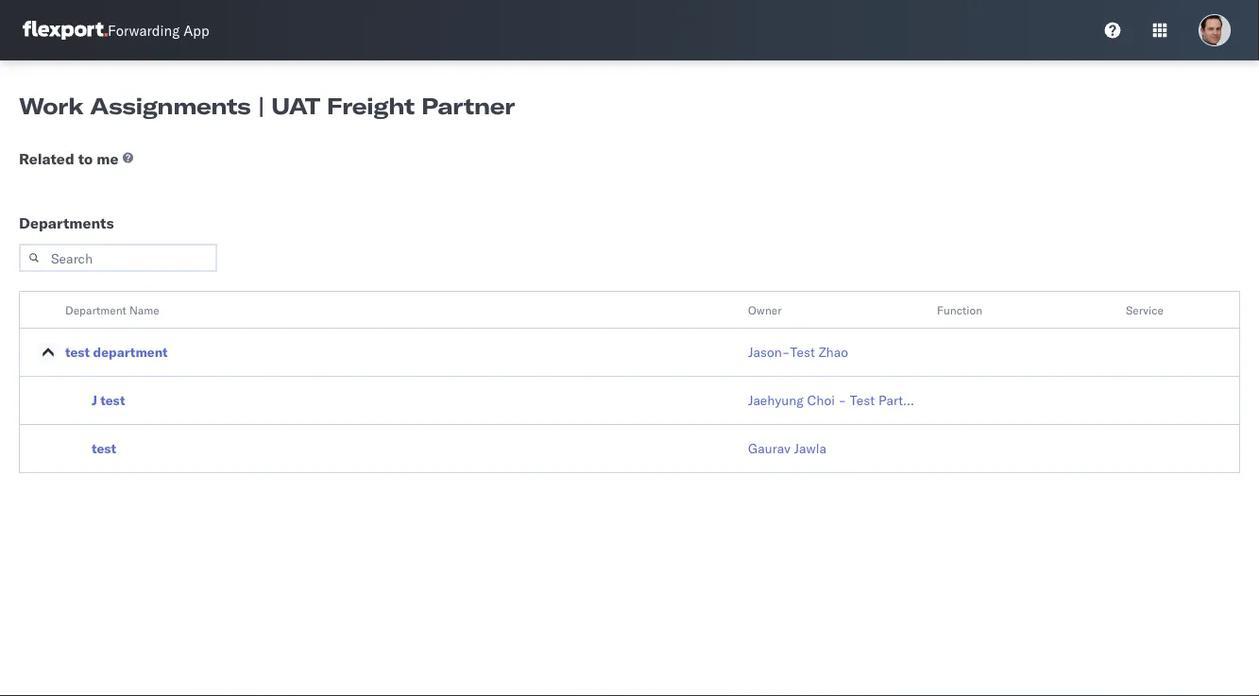 Task type: locate. For each thing, give the bounding box(es) containing it.
partner
[[421, 92, 515, 120], [878, 392, 923, 408]]

department
[[93, 344, 168, 360]]

jason-test zhao link
[[748, 343, 848, 362]]

0 horizontal spatial test
[[790, 344, 815, 360]]

test down 'department'
[[65, 344, 90, 360]]

owner
[[748, 303, 782, 317]]

0 vertical spatial partner
[[421, 92, 515, 120]]

departments
[[19, 213, 114, 232]]

related
[[19, 149, 74, 168]]

2 vertical spatial test
[[92, 440, 116, 457]]

j test
[[92, 392, 125, 408]]

test for test
[[92, 440, 116, 457]]

test
[[790, 344, 815, 360], [850, 392, 875, 408]]

jawla
[[794, 440, 827, 457]]

test department
[[65, 344, 168, 360]]

j test link
[[92, 391, 125, 410]]

flexport. image
[[23, 21, 108, 40]]

0 vertical spatial test
[[65, 344, 90, 360]]

test right -
[[850, 392, 875, 408]]

manager
[[954, 392, 1006, 408]]

jaehyung choi - test partner ops manager
[[748, 392, 1006, 408]]

-
[[838, 392, 846, 408]]

test down j test link
[[92, 440, 116, 457]]

test link
[[92, 439, 116, 458]]

test right j
[[100, 392, 125, 408]]

0 vertical spatial test
[[790, 344, 815, 360]]

test left zhao
[[790, 344, 815, 360]]

1 horizontal spatial test
[[850, 392, 875, 408]]

gaurav jawla
[[748, 440, 827, 457]]

test
[[65, 344, 90, 360], [100, 392, 125, 408], [92, 440, 116, 457]]

1 vertical spatial partner
[[878, 392, 923, 408]]

test inside 'link'
[[790, 344, 815, 360]]

assignments
[[90, 92, 251, 120]]

gaurav
[[748, 440, 791, 457]]

test for test department
[[65, 344, 90, 360]]



Task type: vqa. For each thing, say whether or not it's contained in the screenshot.
the topmost shipment
no



Task type: describe. For each thing, give the bounding box(es) containing it.
related to me
[[19, 149, 118, 168]]

to
[[78, 149, 93, 168]]

work assignments | uat freight partner
[[19, 92, 515, 120]]

test department link
[[65, 343, 168, 362]]

gaurav jawla link
[[748, 439, 827, 458]]

uat
[[271, 92, 320, 120]]

1 vertical spatial test
[[100, 392, 125, 408]]

function
[[937, 303, 982, 317]]

department name
[[65, 303, 159, 317]]

jason-test zhao
[[748, 344, 848, 360]]

me
[[97, 149, 118, 168]]

1 horizontal spatial partner
[[878, 392, 923, 408]]

app
[[183, 21, 209, 39]]

1 vertical spatial test
[[850, 392, 875, 408]]

name
[[129, 303, 159, 317]]

ops
[[926, 392, 950, 408]]

0 horizontal spatial partner
[[421, 92, 515, 120]]

forwarding app link
[[23, 21, 209, 40]]

jaehyung choi - test partner ops manager link
[[748, 391, 1006, 410]]

zhao
[[819, 344, 848, 360]]

forwarding
[[108, 21, 180, 39]]

freight
[[327, 92, 415, 120]]

service
[[1126, 303, 1164, 317]]

choi
[[807, 392, 835, 408]]

department
[[65, 303, 126, 317]]

jaehyung
[[748, 392, 804, 408]]

forwarding app
[[108, 21, 209, 39]]

Search text field
[[19, 244, 217, 272]]

work
[[19, 92, 83, 120]]

j
[[92, 392, 97, 408]]

jason-
[[748, 344, 790, 360]]

|
[[257, 92, 265, 120]]



